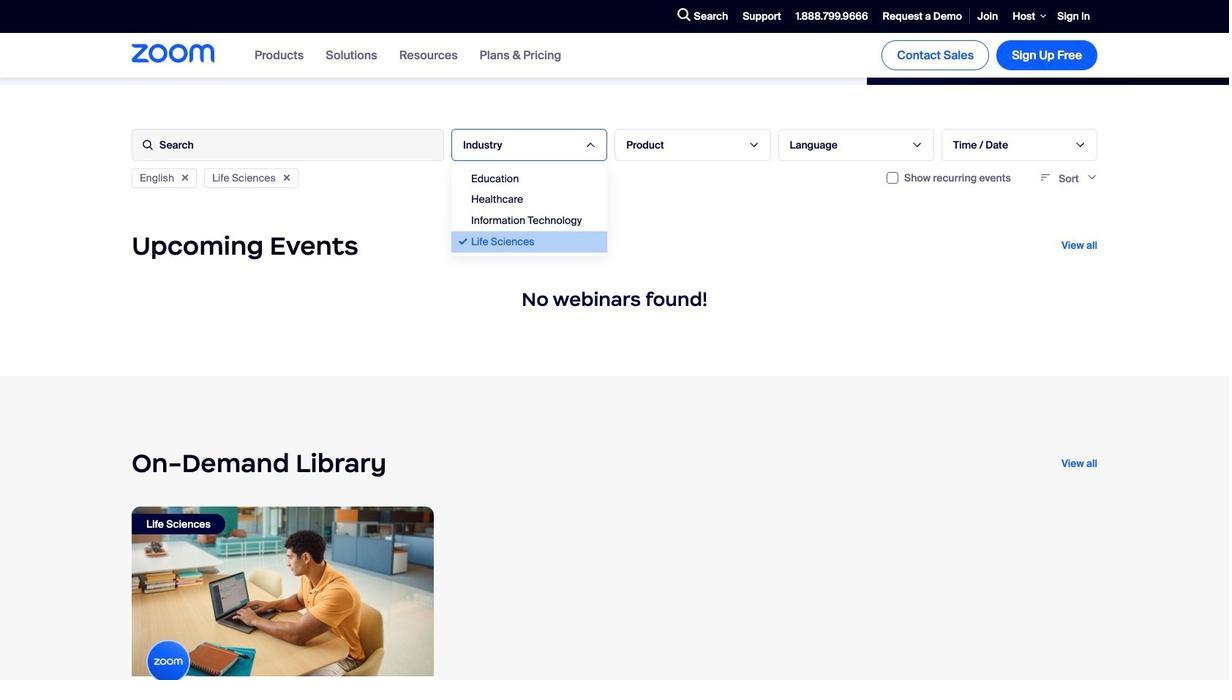 Task type: vqa. For each thing, say whether or not it's contained in the screenshot.
zoom logo
yes



Task type: locate. For each thing, give the bounding box(es) containing it.
zoom webinar team image
[[148, 642, 189, 680]]

None search field
[[624, 5, 674, 28]]

search image
[[677, 8, 691, 22]]

72 hero_experiences_14 image
[[132, 507, 434, 677]]

Search field
[[132, 129, 444, 161]]



Task type: describe. For each thing, give the bounding box(es) containing it.
search image
[[677, 8, 691, 22]]

zoom logo image
[[132, 44, 214, 63]]



